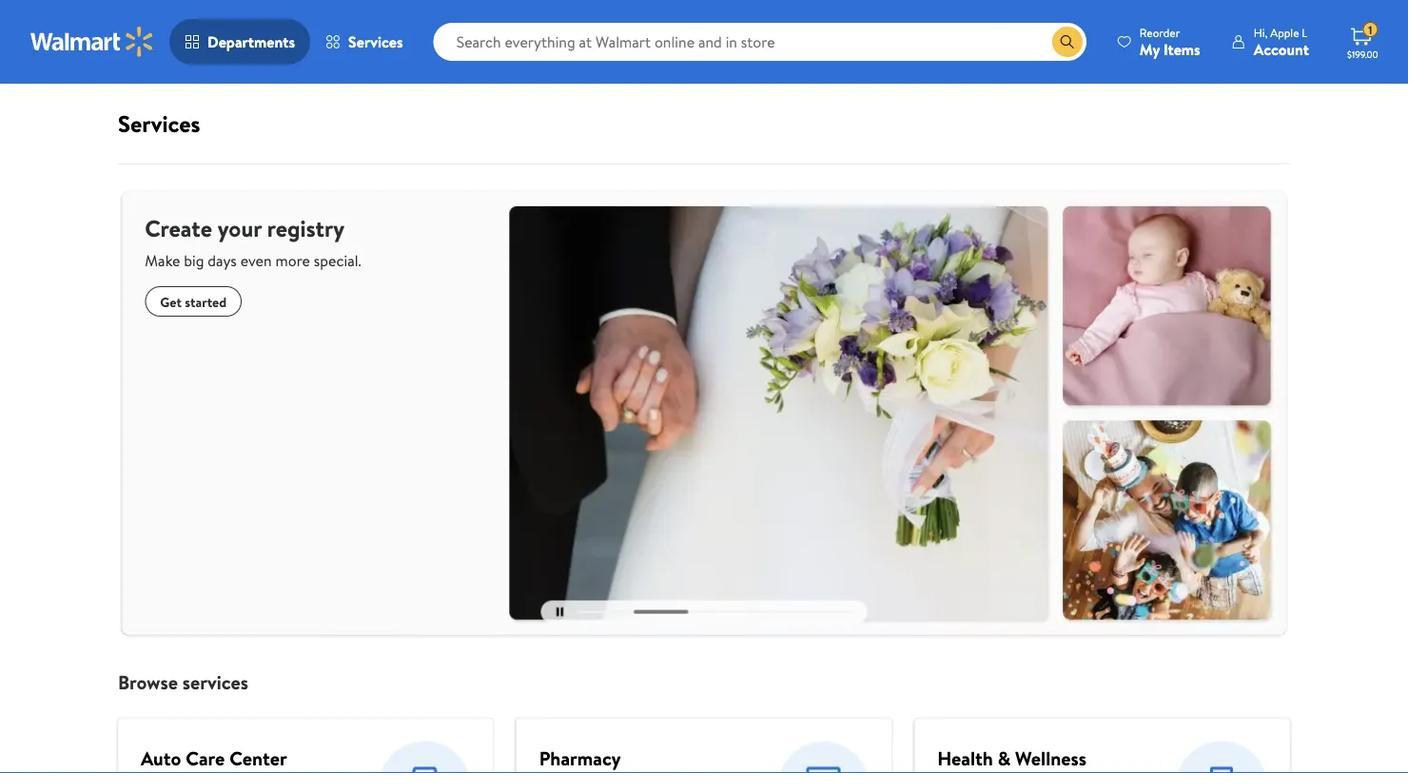 Task type: locate. For each thing, give the bounding box(es) containing it.
more
[[276, 250, 310, 271]]

reorder
[[1140, 24, 1181, 40]]

0 horizontal spatial services
[[118, 108, 200, 139]]

even
[[240, 250, 272, 271]]

walmart image
[[30, 27, 154, 57]]

center
[[230, 746, 287, 773]]

services button
[[310, 19, 418, 65]]

days
[[208, 250, 237, 271]]

Search search field
[[434, 23, 1087, 61]]

browse services
[[118, 670, 248, 696]]

browse
[[118, 670, 178, 696]]

reorder my items
[[1140, 24, 1201, 59]]

1 vertical spatial services
[[118, 108, 200, 139]]

services inside popup button
[[348, 31, 403, 52]]

pharmacy
[[539, 746, 621, 773]]

Walmart Site-Wide search field
[[434, 23, 1087, 61]]

get
[[160, 292, 182, 311]]

get started link
[[145, 287, 242, 317]]

started
[[185, 292, 227, 311]]

0 vertical spatial services
[[348, 31, 403, 52]]

services
[[182, 670, 248, 696]]

1 horizontal spatial services
[[348, 31, 403, 52]]

carousel controls navigation
[[541, 601, 868, 624]]

hi, apple l account
[[1254, 24, 1310, 59]]

&
[[998, 746, 1011, 773]]

health
[[938, 746, 994, 773]]

services
[[348, 31, 403, 52], [118, 108, 200, 139]]

auto
[[141, 746, 181, 773]]

create
[[145, 212, 212, 244]]

your
[[218, 212, 262, 244]]



Task type: describe. For each thing, give the bounding box(es) containing it.
registry
[[267, 212, 345, 244]]

auto care center
[[141, 746, 287, 773]]

big
[[184, 250, 204, 271]]

items
[[1164, 39, 1201, 59]]

care
[[186, 746, 225, 773]]

wellness
[[1016, 746, 1087, 773]]

my
[[1140, 39, 1160, 59]]

get started
[[160, 292, 227, 311]]

$199.00
[[1348, 48, 1379, 60]]

departments
[[208, 31, 295, 52]]

health & wellness
[[938, 746, 1087, 773]]

apple
[[1271, 24, 1300, 40]]

create your registry make big days even more special.
[[145, 212, 361, 271]]

health & wellness link
[[938, 746, 1087, 773]]

pharmacy link
[[539, 746, 621, 773]]

account
[[1254, 39, 1310, 59]]

departments button
[[169, 19, 310, 65]]

hi,
[[1254, 24, 1268, 40]]

1
[[1369, 22, 1373, 38]]

make
[[145, 250, 180, 271]]

auto care center link
[[141, 746, 287, 773]]

search icon image
[[1060, 34, 1075, 49]]

special.
[[314, 250, 361, 271]]

pause image
[[557, 608, 564, 617]]

l
[[1302, 24, 1308, 40]]



Task type: vqa. For each thing, say whether or not it's contained in the screenshot.
The Pharmacy at left bottom
yes



